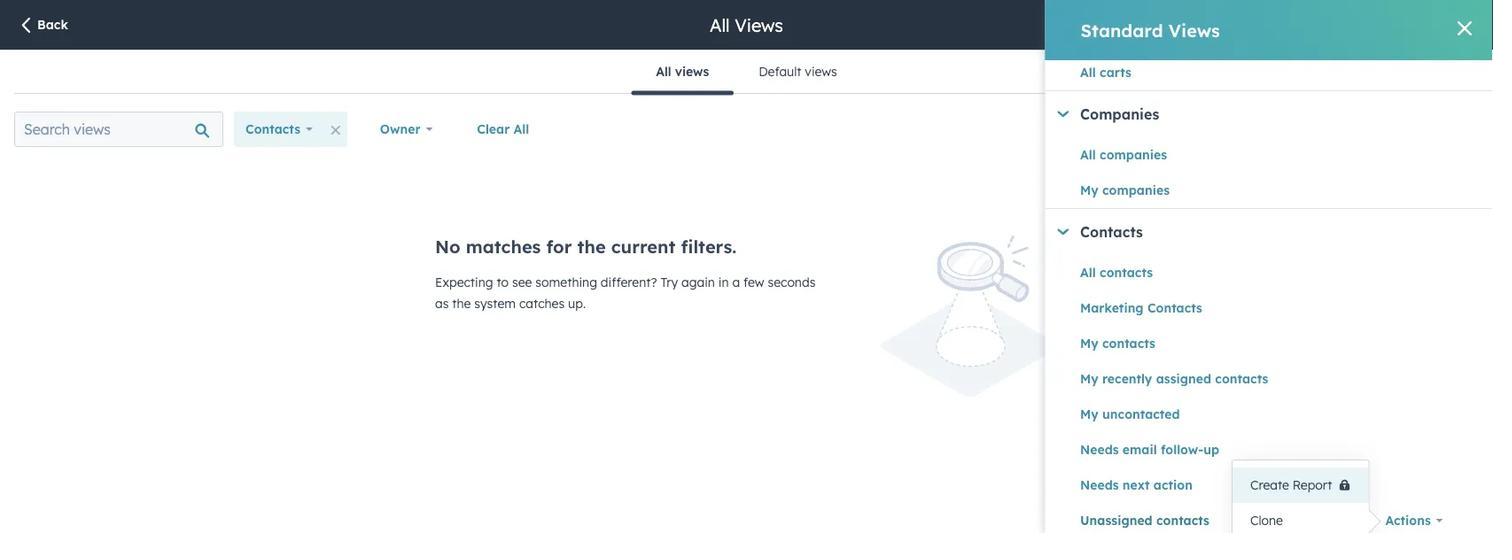 Task type: describe. For each thing, give the bounding box(es) containing it.
my for my companies
[[1080, 183, 1098, 198]]

needs for needs next action
[[1080, 478, 1118, 493]]

views for standard views
[[1169, 19, 1220, 41]]

all inside 'button'
[[514, 121, 529, 137]]

unassigned
[[1080, 513, 1152, 529]]

views for default views
[[805, 64, 837, 79]]

contacts inside popup button
[[245, 121, 300, 137]]

uncontacted
[[1102, 407, 1179, 422]]

marketing contacts link
[[1080, 298, 1373, 319]]

all for all carts
[[1080, 65, 1095, 80]]

my companies
[[1080, 183, 1169, 198]]

all views
[[710, 14, 783, 36]]

action
[[1153, 478, 1192, 493]]

my contacts link
[[1080, 333, 1373, 354]]

all companies
[[1080, 147, 1167, 163]]

assigned
[[1156, 371, 1211, 387]]

companies for my companies
[[1102, 183, 1169, 198]]

owner button
[[368, 112, 444, 147]]

up.
[[568, 296, 586, 311]]

all views
[[656, 64, 709, 79]]

my companies link
[[1080, 180, 1373, 201]]

catches
[[519, 296, 565, 311]]

actions
[[1385, 513, 1430, 529]]

caret image for contacts
[[1057, 229, 1068, 235]]

my contacts
[[1080, 336, 1155, 351]]

all carts link
[[1080, 62, 1373, 83]]

navigation containing all views
[[631, 51, 862, 95]]

again
[[681, 275, 715, 290]]

see
[[512, 275, 532, 290]]

clear all
[[477, 121, 529, 137]]

default
[[759, 64, 801, 79]]

needs email follow-up
[[1080, 442, 1219, 458]]

companies
[[1080, 105, 1159, 123]]

email
[[1122, 442, 1157, 458]]

the inside expecting to see something different? try again in a few seconds as the system catches up.
[[452, 296, 471, 311]]

unassigned contacts link
[[1080, 510, 1373, 532]]

all for all companies
[[1080, 147, 1095, 163]]

all contacts
[[1080, 265, 1152, 280]]

to
[[497, 275, 509, 290]]

seconds
[[768, 275, 816, 290]]

contacts button
[[234, 112, 324, 147]]

needs next action
[[1080, 478, 1192, 493]]

Search views search field
[[14, 112, 223, 147]]

expecting to see something different? try again in a few seconds as the system catches up.
[[435, 275, 816, 311]]

needs email follow-up link
[[1080, 440, 1373, 461]]

expecting
[[435, 275, 493, 290]]

owner
[[380, 121, 421, 137]]

marketing
[[1080, 300, 1143, 316]]

caret image for companies
[[1057, 111, 1068, 117]]

system
[[474, 296, 516, 311]]

companies button
[[1057, 105, 1493, 123]]

2 horizontal spatial contacts
[[1147, 300, 1202, 316]]

all for all contacts
[[1080, 265, 1095, 280]]

in
[[718, 275, 729, 290]]

needs for needs email follow-up
[[1080, 442, 1118, 458]]

few
[[743, 275, 764, 290]]

report
[[1293, 478, 1332, 493]]

companies for all companies
[[1099, 147, 1167, 163]]

clone button
[[1233, 503, 1369, 533]]

as
[[435, 296, 449, 311]]

page section element
[[0, 0, 1493, 50]]

follow-
[[1160, 442, 1203, 458]]



Task type: vqa. For each thing, say whether or not it's contained in the screenshot.
Clear All Button
yes



Task type: locate. For each thing, give the bounding box(es) containing it.
contacts up marketing
[[1099, 265, 1152, 280]]

default views button
[[734, 51, 862, 93]]

my recently assigned contacts
[[1080, 371, 1268, 387]]

caret image inside contacts dropdown button
[[1057, 229, 1068, 235]]

1 views from the left
[[675, 64, 709, 79]]

clear
[[477, 121, 510, 137]]

a
[[732, 275, 740, 290]]

2 views from the left
[[805, 64, 837, 79]]

the right for at the left of page
[[577, 236, 606, 258]]

carts
[[1099, 65, 1131, 80]]

1 vertical spatial the
[[452, 296, 471, 311]]

0 horizontal spatial views
[[675, 64, 709, 79]]

1 horizontal spatial contacts
[[1080, 223, 1143, 241]]

contacts up the recently
[[1102, 336, 1155, 351]]

3 my from the top
[[1080, 371, 1098, 387]]

1 vertical spatial needs
[[1080, 478, 1118, 493]]

contacts down action
[[1156, 513, 1209, 529]]

contacts down my contacts link at the right bottom
[[1215, 371, 1268, 387]]

current
[[611, 236, 675, 258]]

clear all button
[[465, 112, 541, 147]]

1 horizontal spatial views
[[1169, 19, 1220, 41]]

all inside page section element
[[710, 14, 730, 36]]

all inside "button"
[[656, 64, 671, 79]]

create report button
[[1233, 468, 1369, 503]]

all for all views
[[656, 64, 671, 79]]

1 my from the top
[[1080, 183, 1098, 198]]

contacts
[[1099, 265, 1152, 280], [1102, 336, 1155, 351], [1215, 371, 1268, 387], [1156, 513, 1209, 529]]

1 horizontal spatial the
[[577, 236, 606, 258]]

views right default
[[805, 64, 837, 79]]

1 caret image from the top
[[1057, 111, 1068, 117]]

0 horizontal spatial views
[[735, 14, 783, 36]]

no
[[435, 236, 461, 258]]

the right as
[[452, 296, 471, 311]]

something
[[536, 275, 597, 290]]

0 horizontal spatial contacts
[[245, 121, 300, 137]]

1 vertical spatial companies
[[1102, 183, 1169, 198]]

needs left next
[[1080, 478, 1118, 493]]

needs
[[1080, 442, 1118, 458], [1080, 478, 1118, 493]]

views down page section element
[[675, 64, 709, 79]]

standard views
[[1081, 19, 1220, 41]]

my for my uncontacted
[[1080, 407, 1098, 422]]

all companies link
[[1080, 144, 1373, 166]]

views up default
[[735, 14, 783, 36]]

navigation
[[631, 51, 862, 95]]

filters.
[[681, 236, 736, 258]]

all
[[710, 14, 730, 36], [656, 64, 671, 79], [1080, 65, 1095, 80], [514, 121, 529, 137], [1080, 147, 1095, 163], [1080, 265, 1095, 280]]

all views button
[[631, 51, 734, 95]]

my for my recently assigned contacts
[[1080, 371, 1098, 387]]

2 my from the top
[[1080, 336, 1098, 351]]

companies
[[1099, 147, 1167, 163], [1102, 183, 1169, 198]]

create
[[1250, 478, 1289, 493]]

views
[[675, 64, 709, 79], [805, 64, 837, 79]]

back
[[37, 17, 68, 32]]

1 horizontal spatial views
[[805, 64, 837, 79]]

unassigned contacts
[[1080, 513, 1209, 529]]

needs inside "needs next action" link
[[1080, 478, 1118, 493]]

standard
[[1081, 19, 1163, 41]]

close image
[[1458, 21, 1472, 35]]

matches
[[466, 236, 541, 258]]

back link
[[18, 16, 68, 36]]

2 vertical spatial contacts
[[1147, 300, 1202, 316]]

my left "uncontacted"
[[1080, 407, 1098, 422]]

my for my contacts
[[1080, 336, 1098, 351]]

default views
[[759, 64, 837, 79]]

views
[[735, 14, 783, 36], [1169, 19, 1220, 41]]

needs left email
[[1080, 442, 1118, 458]]

try
[[660, 275, 678, 290]]

for
[[546, 236, 572, 258]]

views for all views
[[735, 14, 783, 36]]

companies inside "link"
[[1102, 183, 1169, 198]]

1 needs from the top
[[1080, 442, 1118, 458]]

different?
[[601, 275, 657, 290]]

2 needs from the top
[[1080, 478, 1118, 493]]

my down marketing
[[1080, 336, 1098, 351]]

views inside button
[[805, 64, 837, 79]]

my uncontacted
[[1080, 407, 1179, 422]]

all for all views
[[710, 14, 730, 36]]

contacts button
[[1057, 223, 1493, 241]]

next
[[1122, 478, 1149, 493]]

views inside page section element
[[735, 14, 783, 36]]

1 vertical spatial contacts
[[1080, 223, 1143, 241]]

0 vertical spatial companies
[[1099, 147, 1167, 163]]

my
[[1080, 183, 1098, 198], [1080, 336, 1098, 351], [1080, 371, 1098, 387], [1080, 407, 1098, 422]]

all carts
[[1080, 65, 1131, 80]]

all contacts link
[[1080, 262, 1373, 284]]

1 vertical spatial caret image
[[1057, 229, 1068, 235]]

companies up "my companies"
[[1099, 147, 1167, 163]]

up
[[1203, 442, 1219, 458]]

my uncontacted link
[[1080, 404, 1373, 425]]

recently
[[1102, 371, 1152, 387]]

my down all companies
[[1080, 183, 1098, 198]]

contacts for my contacts
[[1102, 336, 1155, 351]]

create report
[[1250, 478, 1332, 493]]

0 vertical spatial the
[[577, 236, 606, 258]]

4 my from the top
[[1080, 407, 1098, 422]]

caret image
[[1057, 111, 1068, 117], [1057, 229, 1068, 235]]

needs inside needs email follow-up link
[[1080, 442, 1118, 458]]

marketing contacts
[[1080, 300, 1202, 316]]

no matches for the current filters.
[[435, 236, 736, 258]]

my recently assigned contacts link
[[1080, 369, 1373, 390]]

contacts
[[245, 121, 300, 137], [1080, 223, 1143, 241], [1147, 300, 1202, 316]]

0 vertical spatial contacts
[[245, 121, 300, 137]]

needs next action link
[[1080, 475, 1373, 496]]

my inside "link"
[[1080, 183, 1098, 198]]

actions button
[[1373, 503, 1454, 533]]

views inside "button"
[[675, 64, 709, 79]]

0 horizontal spatial the
[[452, 296, 471, 311]]

0 vertical spatial caret image
[[1057, 111, 1068, 117]]

views up "all carts" link
[[1169, 19, 1220, 41]]

contacts for unassigned contacts
[[1156, 513, 1209, 529]]

0 vertical spatial needs
[[1080, 442, 1118, 458]]

clone
[[1250, 513, 1283, 529]]

companies down all companies
[[1102, 183, 1169, 198]]

contacts for all contacts
[[1099, 265, 1152, 280]]

the
[[577, 236, 606, 258], [452, 296, 471, 311]]

my left the recently
[[1080, 371, 1098, 387]]

views for all views
[[675, 64, 709, 79]]

2 caret image from the top
[[1057, 229, 1068, 235]]

caret image inside companies dropdown button
[[1057, 111, 1068, 117]]



